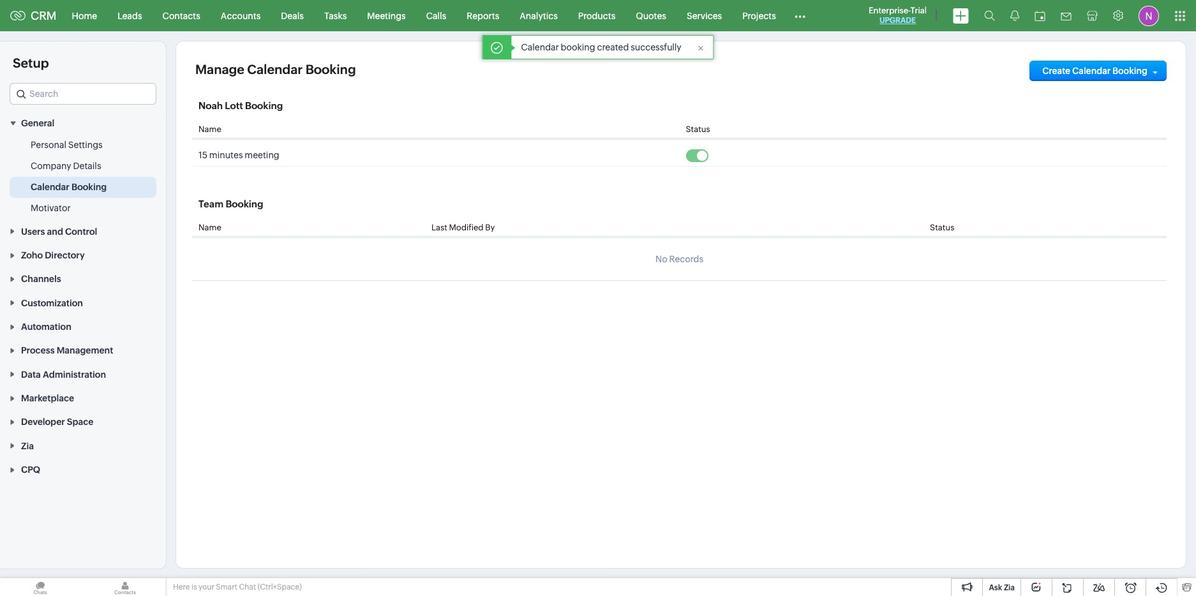 Task type: locate. For each thing, give the bounding box(es) containing it.
name down noah
[[199, 125, 221, 134]]

booking right the team
[[226, 199, 264, 209]]

1 horizontal spatial status
[[930, 223, 955, 232]]

zia up cpq
[[21, 441, 34, 451]]

customization
[[21, 298, 83, 308]]

zoho
[[21, 250, 43, 261]]

deals link
[[271, 0, 314, 31]]

booking down details
[[71, 182, 107, 192]]

home link
[[62, 0, 107, 31]]

0 vertical spatial status
[[686, 125, 711, 134]]

last
[[432, 223, 447, 232]]

calendar down analytics link
[[521, 42, 559, 52]]

profile image
[[1139, 5, 1160, 26]]

contacts
[[163, 11, 200, 21]]

analytics
[[520, 11, 558, 21]]

process
[[21, 346, 55, 356]]

noah
[[199, 100, 223, 111]]

cpq button
[[0, 458, 166, 482]]

accounts link
[[211, 0, 271, 31]]

control
[[65, 226, 97, 237]]

calendar image
[[1035, 11, 1046, 21]]

create menu image
[[953, 8, 969, 23]]

general button
[[0, 111, 166, 135]]

created
[[597, 42, 629, 52]]

leads link
[[107, 0, 152, 31]]

your
[[199, 583, 215, 592]]

calls
[[426, 11, 447, 21]]

here is your smart chat (ctrl+space)
[[173, 583, 302, 592]]

name
[[199, 125, 221, 134], [199, 223, 221, 232]]

reports link
[[457, 0, 510, 31]]

company details link
[[31, 160, 101, 173]]

automation button
[[0, 315, 166, 338]]

lott
[[225, 100, 243, 111]]

1 vertical spatial zia
[[1004, 584, 1015, 593]]

users
[[21, 226, 45, 237]]

(ctrl+space)
[[258, 583, 302, 592]]

search image
[[985, 10, 996, 21]]

name for team booking
[[199, 223, 221, 232]]

no records
[[656, 254, 704, 264]]

no
[[656, 254, 668, 264]]

records
[[670, 254, 704, 264]]

2 name from the top
[[199, 223, 221, 232]]

successfully
[[631, 42, 682, 52]]

manage
[[195, 62, 245, 77]]

booking right "lott" on the top of the page
[[245, 100, 283, 111]]

calendar up motivator at the left
[[31, 182, 70, 192]]

ask
[[989, 584, 1003, 593]]

personal settings link
[[31, 139, 103, 152]]

name down the team
[[199, 223, 221, 232]]

space
[[67, 417, 94, 427]]

products link
[[568, 0, 626, 31]]

booking down the profile image
[[1113, 66, 1148, 76]]

1 vertical spatial name
[[199, 223, 221, 232]]

status
[[686, 125, 711, 134], [930, 223, 955, 232]]

booking for create calendar booking
[[1113, 66, 1148, 76]]

zia
[[21, 441, 34, 451], [1004, 584, 1015, 593]]

calendar up noah lott booking
[[247, 62, 303, 77]]

booking
[[306, 62, 356, 77], [1113, 66, 1148, 76], [245, 100, 283, 111], [71, 182, 107, 192], [226, 199, 264, 209]]

0 horizontal spatial status
[[686, 125, 711, 134]]

projects
[[743, 11, 776, 21]]

zia right ask
[[1004, 584, 1015, 593]]

booking down tasks link
[[306, 62, 356, 77]]

booking inside calendar booking link
[[71, 182, 107, 192]]

meetings
[[367, 11, 406, 21]]

management
[[57, 346, 113, 356]]

general region
[[0, 135, 166, 219]]

Search text field
[[10, 84, 156, 104]]

enterprise-
[[869, 6, 911, 15]]

data administration button
[[0, 362, 166, 386]]

1 name from the top
[[199, 125, 221, 134]]

name for noah lott booking
[[199, 125, 221, 134]]

zoho directory button
[[0, 243, 166, 267]]

manage calendar booking
[[195, 62, 356, 77]]

quotes
[[636, 11, 667, 21]]

enterprise-trial upgrade
[[869, 6, 927, 25]]

crm
[[31, 9, 57, 22]]

create calendar booking
[[1043, 66, 1148, 76]]

calendar booking
[[31, 182, 107, 192]]

calendar
[[521, 42, 559, 52], [247, 62, 303, 77], [1073, 66, 1111, 76], [31, 182, 70, 192]]

ask zia
[[989, 584, 1015, 593]]

home
[[72, 11, 97, 21]]

motivator
[[31, 203, 71, 214]]

minutes
[[209, 150, 243, 160]]

developer
[[21, 417, 65, 427]]

contacts link
[[152, 0, 211, 31]]

create menu element
[[946, 0, 977, 31]]

0 vertical spatial zia
[[21, 441, 34, 451]]

None field
[[10, 83, 156, 105]]

settings
[[68, 140, 103, 150]]

chats image
[[0, 579, 80, 596]]

company details
[[31, 161, 101, 171]]

company
[[31, 161, 71, 171]]

0 horizontal spatial zia
[[21, 441, 34, 451]]

0 vertical spatial name
[[199, 125, 221, 134]]

meetings link
[[357, 0, 416, 31]]

Other Modules field
[[787, 5, 814, 26]]

15 minutes meeting
[[199, 150, 281, 160]]

1 vertical spatial status
[[930, 223, 955, 232]]



Task type: describe. For each thing, give the bounding box(es) containing it.
and
[[47, 226, 63, 237]]

upgrade
[[880, 16, 916, 25]]

booking
[[561, 42, 596, 52]]

quotes link
[[626, 0, 677, 31]]

trial
[[911, 6, 927, 15]]

team
[[199, 199, 224, 209]]

users and control button
[[0, 219, 166, 243]]

calendar booking link
[[31, 181, 107, 194]]

noah lott booking
[[199, 100, 283, 111]]

customization button
[[0, 291, 166, 315]]

process management
[[21, 346, 113, 356]]

cpq
[[21, 465, 40, 475]]

products
[[578, 11, 616, 21]]

marketplace button
[[0, 386, 166, 410]]

services link
[[677, 0, 733, 31]]

users and control
[[21, 226, 97, 237]]

15
[[199, 150, 208, 160]]

tasks
[[324, 11, 347, 21]]

search element
[[977, 0, 1003, 31]]

zia button
[[0, 434, 166, 458]]

data administration
[[21, 370, 106, 380]]

signals element
[[1003, 0, 1027, 31]]

motivator link
[[31, 202, 71, 215]]

chat
[[239, 583, 256, 592]]

process management button
[[0, 338, 166, 362]]

booking for manage calendar booking
[[306, 62, 356, 77]]

details
[[73, 161, 101, 171]]

mails element
[[1054, 1, 1080, 30]]

calendar right create
[[1073, 66, 1111, 76]]

channels
[[21, 274, 61, 284]]

team booking
[[199, 199, 264, 209]]

analytics link
[[510, 0, 568, 31]]

calendar booking created successfully
[[521, 42, 682, 52]]

administration
[[43, 370, 106, 380]]

personal settings
[[31, 140, 103, 150]]

calendar inside general region
[[31, 182, 70, 192]]

leads
[[118, 11, 142, 21]]

general
[[21, 118, 54, 129]]

create
[[1043, 66, 1071, 76]]

directory
[[45, 250, 85, 261]]

profile element
[[1132, 0, 1167, 31]]

smart
[[216, 583, 238, 592]]

booking for noah lott booking
[[245, 100, 283, 111]]

1 horizontal spatial zia
[[1004, 584, 1015, 593]]

channels button
[[0, 267, 166, 291]]

zia inside zia dropdown button
[[21, 441, 34, 451]]

here
[[173, 583, 190, 592]]

developer space button
[[0, 410, 166, 434]]

meeting
[[245, 150, 280, 160]]

tasks link
[[314, 0, 357, 31]]

data
[[21, 370, 41, 380]]

mails image
[[1061, 12, 1072, 20]]

developer space
[[21, 417, 94, 427]]

marketplace
[[21, 393, 74, 404]]

accounts
[[221, 11, 261, 21]]

modified
[[449, 223, 484, 232]]

projects link
[[733, 0, 787, 31]]

personal
[[31, 140, 66, 150]]

zoho directory
[[21, 250, 85, 261]]

deals
[[281, 11, 304, 21]]

contacts image
[[85, 579, 165, 596]]

calls link
[[416, 0, 457, 31]]

reports
[[467, 11, 500, 21]]

setup
[[13, 56, 49, 70]]

is
[[192, 583, 197, 592]]

crm link
[[10, 9, 57, 22]]

automation
[[21, 322, 71, 332]]

services
[[687, 11, 722, 21]]

last modified by
[[432, 223, 495, 232]]

by
[[485, 223, 495, 232]]

signals image
[[1011, 10, 1020, 21]]



Task type: vqa. For each thing, say whether or not it's contained in the screenshot.
and
yes



